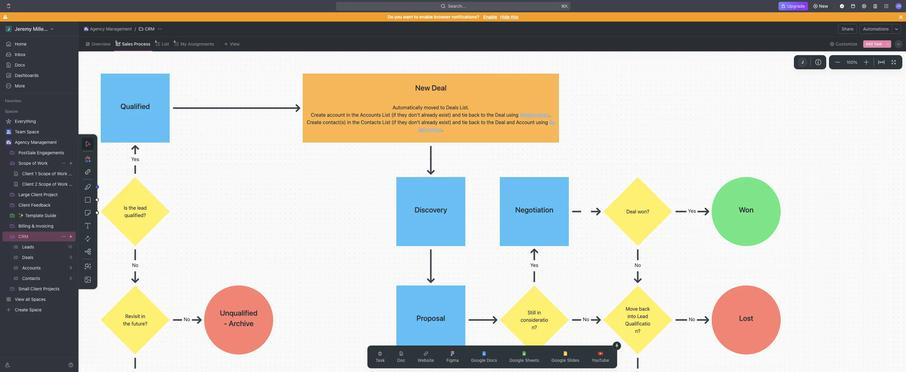 Task type: describe. For each thing, give the bounding box(es) containing it.
tree inside the sidebar navigation
[[2, 117, 79, 315]]

j inside the sidebar navigation
[[8, 27, 10, 31]]

user group image
[[6, 130, 11, 134]]

google for google docs
[[472, 358, 486, 363]]

my assignments
[[181, 41, 214, 46]]

leads link
[[22, 242, 66, 252]]

google docs
[[472, 358, 498, 363]]

view all spaces
[[15, 297, 46, 302]]

add
[[867, 41, 874, 46]]

google sheets button
[[505, 348, 545, 367]]

client inside 'link'
[[31, 192, 42, 197]]

all
[[26, 297, 30, 302]]

create space
[[15, 307, 42, 313]]

sheets
[[525, 358, 540, 363]]

client 1 scope of work docs
[[22, 171, 79, 176]]

✨ template guide link
[[18, 211, 75, 221]]

scope for 1
[[38, 171, 51, 176]]

task button
[[371, 348, 390, 367]]

8
[[70, 266, 72, 270]]

home
[[15, 41, 27, 47]]

google for google slides
[[552, 358, 566, 363]]

deals
[[22, 255, 33, 260]]

do you want to enable browser notifications? enable hide this
[[388, 14, 519, 19]]

automations
[[864, 26, 890, 31]]

work for 1
[[57, 171, 67, 176]]

overview link
[[90, 40, 111, 48]]

you
[[395, 14, 402, 19]]

crm inside tree
[[18, 234, 28, 239]]

postsale engagements link
[[18, 148, 75, 158]]

10
[[68, 245, 72, 249]]

scope of work
[[18, 161, 48, 166]]

do
[[388, 14, 394, 19]]

client for feedback
[[18, 203, 30, 208]]

notifications?
[[452, 14, 480, 19]]

google sheets
[[510, 358, 540, 363]]

favorites button
[[2, 97, 24, 105]]

doc button
[[393, 348, 411, 367]]

docs inside "link"
[[69, 182, 79, 187]]

management inside tree
[[31, 140, 57, 145]]

0 vertical spatial agency
[[90, 26, 105, 31]]

more button
[[2, 81, 76, 91]]

contacts
[[22, 276, 40, 281]]

google docs button
[[467, 348, 502, 367]]

client 1 scope of work docs link
[[22, 169, 79, 179]]

create
[[15, 307, 28, 313]]

business time image
[[84, 27, 88, 31]]

enable
[[484, 14, 498, 19]]

sidebar navigation
[[0, 22, 80, 372]]

add task button
[[864, 40, 885, 48]]

home link
[[2, 39, 76, 49]]

small client projects link
[[18, 284, 75, 294]]

overview
[[92, 41, 111, 46]]

inbox link
[[2, 50, 76, 59]]

client for 2
[[22, 182, 34, 187]]

business time image
[[6, 141, 11, 144]]

work for 2
[[58, 182, 68, 187]]

view for view all spaces
[[15, 297, 24, 302]]

⌘k
[[562, 3, 568, 9]]

space for create space
[[29, 307, 42, 313]]

enable
[[420, 14, 433, 19]]

✨
[[18, 213, 24, 218]]

space for team space
[[27, 129, 39, 134]]

figma
[[447, 358, 459, 363]]

0 vertical spatial of
[[32, 161, 36, 166]]

1 vertical spatial task
[[376, 358, 385, 363]]

browser
[[434, 14, 451, 19]]

new button
[[811, 1, 833, 11]]

contacts link
[[22, 274, 67, 284]]

everything
[[15, 119, 36, 124]]

large client project
[[18, 192, 58, 197]]

&
[[32, 223, 35, 229]]

my
[[181, 41, 187, 46]]

customize
[[837, 41, 858, 46]]

accounts
[[22, 265, 41, 271]]

billing & invoicing
[[18, 223, 54, 229]]

website button
[[413, 348, 439, 367]]

youtube
[[592, 358, 610, 363]]

✨ template guide
[[18, 213, 56, 218]]

projects
[[43, 286, 59, 292]]

feedback
[[31, 203, 51, 208]]

favorites
[[5, 99, 21, 103]]

my assignments link
[[179, 40, 214, 48]]

client 2 scope of work docs
[[22, 182, 79, 187]]

view button
[[222, 40, 242, 48]]

youtube button
[[587, 348, 615, 367]]

client 2 scope of work docs link
[[22, 179, 79, 189]]

google slides button
[[547, 348, 585, 367]]

0 vertical spatial agency management
[[90, 26, 132, 31]]

0 horizontal spatial crm link
[[18, 232, 59, 242]]

of for 2
[[52, 182, 56, 187]]

upgrade
[[788, 3, 806, 9]]

small
[[18, 286, 29, 292]]

slides
[[568, 358, 580, 363]]

sales process link
[[121, 40, 150, 48]]

inbox
[[15, 52, 26, 57]]

docs inside 'link'
[[15, 62, 25, 68]]

list
[[162, 41, 169, 46]]

1 horizontal spatial management
[[106, 26, 132, 31]]

deals link
[[22, 253, 67, 263]]



Task type: vqa. For each thing, say whether or not it's contained in the screenshot.
Search to the left
no



Task type: locate. For each thing, give the bounding box(es) containing it.
dashboards link
[[2, 71, 76, 80]]

team space
[[15, 129, 39, 134]]

create space link
[[2, 305, 75, 315]]

0 vertical spatial work
[[37, 161, 48, 166]]

agency management up overview
[[90, 26, 132, 31]]

work inside client 2 scope of work docs "link"
[[58, 182, 68, 187]]

0 vertical spatial scope
[[18, 161, 31, 166]]

google
[[472, 358, 486, 363], [510, 358, 524, 363], [552, 358, 566, 363]]

management
[[106, 26, 132, 31], [31, 140, 57, 145]]

1 vertical spatial work
[[57, 171, 67, 176]]

google left sheets
[[510, 358, 524, 363]]

of down client 1 scope of work docs link
[[52, 182, 56, 187]]

1 horizontal spatial agency management link
[[82, 25, 134, 33]]

leads
[[22, 244, 34, 250]]

docs inside button
[[487, 358, 498, 363]]

1 vertical spatial scope
[[38, 171, 51, 176]]

space down the view all spaces link
[[29, 307, 42, 313]]

0 vertical spatial crm
[[145, 26, 155, 31]]

scope right 1
[[38, 171, 51, 176]]

view for view
[[230, 41, 240, 46]]

1 vertical spatial j
[[802, 60, 804, 65]]

0 horizontal spatial spaces
[[5, 109, 18, 114]]

view
[[230, 41, 240, 46], [15, 297, 24, 302]]

small client projects
[[18, 286, 59, 292]]

crm right /
[[145, 26, 155, 31]]

more
[[15, 83, 25, 88]]

1 vertical spatial agency management
[[15, 140, 57, 145]]

jeremy
[[15, 26, 32, 32]]

spaces
[[5, 109, 18, 114], [31, 297, 46, 302]]

dashboards
[[15, 73, 39, 78]]

agency management inside the sidebar navigation
[[15, 140, 57, 145]]

postsale engagements
[[18, 150, 64, 155]]

agency management link inside tree
[[15, 137, 75, 147]]

add task
[[867, 41, 883, 46]]

search...
[[448, 3, 466, 9]]

3 google from the left
[[552, 358, 566, 363]]

0 vertical spatial j
[[8, 27, 10, 31]]

1 horizontal spatial agency management
[[90, 26, 132, 31]]

0 horizontal spatial crm
[[18, 234, 28, 239]]

0 horizontal spatial google
[[472, 358, 486, 363]]

1 vertical spatial management
[[31, 140, 57, 145]]

figma button
[[442, 348, 464, 367]]

2 vertical spatial work
[[58, 182, 68, 187]]

view button
[[222, 37, 242, 51]]

large client project link
[[18, 190, 75, 200]]

agency management up postsale engagements
[[15, 140, 57, 145]]

doc
[[398, 358, 406, 363]]

0 horizontal spatial agency management
[[15, 140, 57, 145]]

0 horizontal spatial agency
[[15, 140, 30, 145]]

share button
[[839, 24, 858, 34]]

of inside "link"
[[52, 182, 56, 187]]

crm link
[[137, 25, 156, 33], [18, 232, 59, 242]]

work
[[37, 161, 48, 166], [57, 171, 67, 176], [58, 182, 68, 187]]

scope down 'postsale'
[[18, 161, 31, 166]]

1 vertical spatial view
[[15, 297, 24, 302]]

0 vertical spatial view
[[230, 41, 240, 46]]

0 vertical spatial task
[[875, 41, 883, 46]]

view all spaces link
[[2, 295, 75, 305]]

1 vertical spatial crm link
[[18, 232, 59, 242]]

share
[[843, 26, 854, 31]]

of up 1
[[32, 161, 36, 166]]

2 vertical spatial of
[[52, 182, 56, 187]]

client inside "link"
[[22, 182, 34, 187]]

space
[[27, 129, 39, 134], [29, 307, 42, 313]]

billing & invoicing link
[[18, 221, 75, 231]]

team
[[15, 129, 26, 134]]

of up client 2 scope of work docs
[[52, 171, 56, 176]]

0 horizontal spatial view
[[15, 297, 24, 302]]

management down team space link
[[31, 140, 57, 145]]

view inside button
[[230, 41, 240, 46]]

work inside client 1 scope of work docs link
[[57, 171, 67, 176]]

1 vertical spatial crm
[[18, 234, 28, 239]]

agency management link down team space link
[[15, 137, 75, 147]]

large
[[18, 192, 30, 197]]

tree containing everything
[[2, 117, 79, 315]]

to
[[414, 14, 419, 19]]

jeremy miller's workspace
[[15, 26, 76, 32]]

google right figma
[[472, 358, 486, 363]]

jm button
[[895, 1, 904, 11]]

jeremy miller's workspace, , element
[[6, 26, 12, 32]]

space down everything link
[[27, 129, 39, 134]]

9
[[70, 255, 72, 260]]

1 vertical spatial space
[[29, 307, 42, 313]]

everything link
[[2, 117, 75, 126]]

docs
[[15, 62, 25, 68], [68, 171, 79, 176], [69, 182, 79, 187], [487, 358, 498, 363]]

0 horizontal spatial management
[[31, 140, 57, 145]]

template
[[25, 213, 43, 218]]

1 horizontal spatial google
[[510, 358, 524, 363]]

jm
[[897, 4, 902, 8]]

1 horizontal spatial crm
[[145, 26, 155, 31]]

crm
[[145, 26, 155, 31], [18, 234, 28, 239]]

0 horizontal spatial j
[[8, 27, 10, 31]]

work up 'project'
[[58, 182, 68, 187]]

0 horizontal spatial task
[[376, 358, 385, 363]]

spaces down small client projects
[[31, 297, 46, 302]]

scope for 2
[[39, 182, 51, 187]]

automations button
[[861, 24, 893, 34]]

agency down team
[[15, 140, 30, 145]]

postsale
[[18, 150, 36, 155]]

team space link
[[15, 127, 75, 137]]

client feedback link
[[18, 200, 75, 210]]

client
[[22, 171, 34, 176], [22, 182, 34, 187], [31, 192, 42, 197], [18, 203, 30, 208], [30, 286, 42, 292]]

1 vertical spatial agency management link
[[15, 137, 75, 147]]

scope inside "link"
[[39, 182, 51, 187]]

2 horizontal spatial google
[[552, 358, 566, 363]]

work up client 2 scope of work docs
[[57, 171, 67, 176]]

1 vertical spatial agency
[[15, 140, 30, 145]]

hide
[[501, 14, 510, 19]]

1 horizontal spatial j
[[802, 60, 804, 65]]

0 vertical spatial agency management link
[[82, 25, 134, 33]]

1 google from the left
[[472, 358, 486, 363]]

client down 2
[[31, 192, 42, 197]]

miller's
[[33, 26, 50, 32]]

1 horizontal spatial crm link
[[137, 25, 156, 33]]

google inside google sheets button
[[510, 358, 524, 363]]

agency management
[[90, 26, 132, 31], [15, 140, 57, 145]]

list link
[[161, 40, 169, 48]]

client feedback
[[18, 203, 51, 208]]

0 vertical spatial management
[[106, 26, 132, 31]]

agency inside tree
[[15, 140, 30, 145]]

task right the add
[[875, 41, 883, 46]]

work down postsale engagements
[[37, 161, 48, 166]]

1 vertical spatial of
[[52, 171, 56, 176]]

new
[[820, 3, 829, 9]]

client up the view all spaces link
[[30, 286, 42, 292]]

website
[[418, 358, 434, 363]]

1 vertical spatial spaces
[[31, 297, 46, 302]]

1
[[35, 171, 37, 176]]

spaces down the favorites button at the top left
[[5, 109, 18, 114]]

0 horizontal spatial agency management link
[[15, 137, 75, 147]]

agency right business time image
[[90, 26, 105, 31]]

billing
[[18, 223, 30, 229]]

2 vertical spatial scope
[[39, 182, 51, 187]]

task
[[875, 41, 883, 46], [376, 358, 385, 363]]

scope right 2
[[39, 182, 51, 187]]

google inside google docs button
[[472, 358, 486, 363]]

google for google sheets
[[510, 358, 524, 363]]

client for 1
[[22, 171, 34, 176]]

google slides
[[552, 358, 580, 363]]

0 vertical spatial spaces
[[5, 109, 18, 114]]

1 horizontal spatial spaces
[[31, 297, 46, 302]]

0 vertical spatial space
[[27, 129, 39, 134]]

client left 1
[[22, 171, 34, 176]]

0 vertical spatial crm link
[[137, 25, 156, 33]]

2 google from the left
[[510, 358, 524, 363]]

task left doc
[[376, 358, 385, 363]]

1 horizontal spatial agency
[[90, 26, 105, 31]]

docs link
[[2, 60, 76, 70]]

of
[[32, 161, 36, 166], [52, 171, 56, 176], [52, 182, 56, 187]]

view inside tree
[[15, 297, 24, 302]]

this
[[511, 14, 519, 19]]

want
[[403, 14, 413, 19]]

client left 2
[[22, 182, 34, 187]]

agency management link up overview
[[82, 25, 134, 33]]

/
[[135, 26, 136, 31]]

customize button
[[829, 40, 860, 48]]

google inside google slides button
[[552, 358, 566, 363]]

crm link down billing & invoicing
[[18, 232, 59, 242]]

project
[[44, 192, 58, 197]]

guide
[[45, 213, 56, 218]]

client down the "large"
[[18, 203, 30, 208]]

google left the slides
[[552, 358, 566, 363]]

crm down billing
[[18, 234, 28, 239]]

crm link right /
[[137, 25, 156, 33]]

engagements
[[37, 150, 64, 155]]

of for 1
[[52, 171, 56, 176]]

process
[[134, 41, 150, 46]]

management left /
[[106, 26, 132, 31]]

sales process
[[122, 41, 150, 46]]

1 horizontal spatial task
[[875, 41, 883, 46]]

scope of work link
[[18, 158, 59, 168]]

6
[[70, 276, 72, 281]]

tree
[[2, 117, 79, 315]]

2
[[35, 182, 37, 187]]

1 horizontal spatial view
[[230, 41, 240, 46]]

work inside scope of work link
[[37, 161, 48, 166]]



